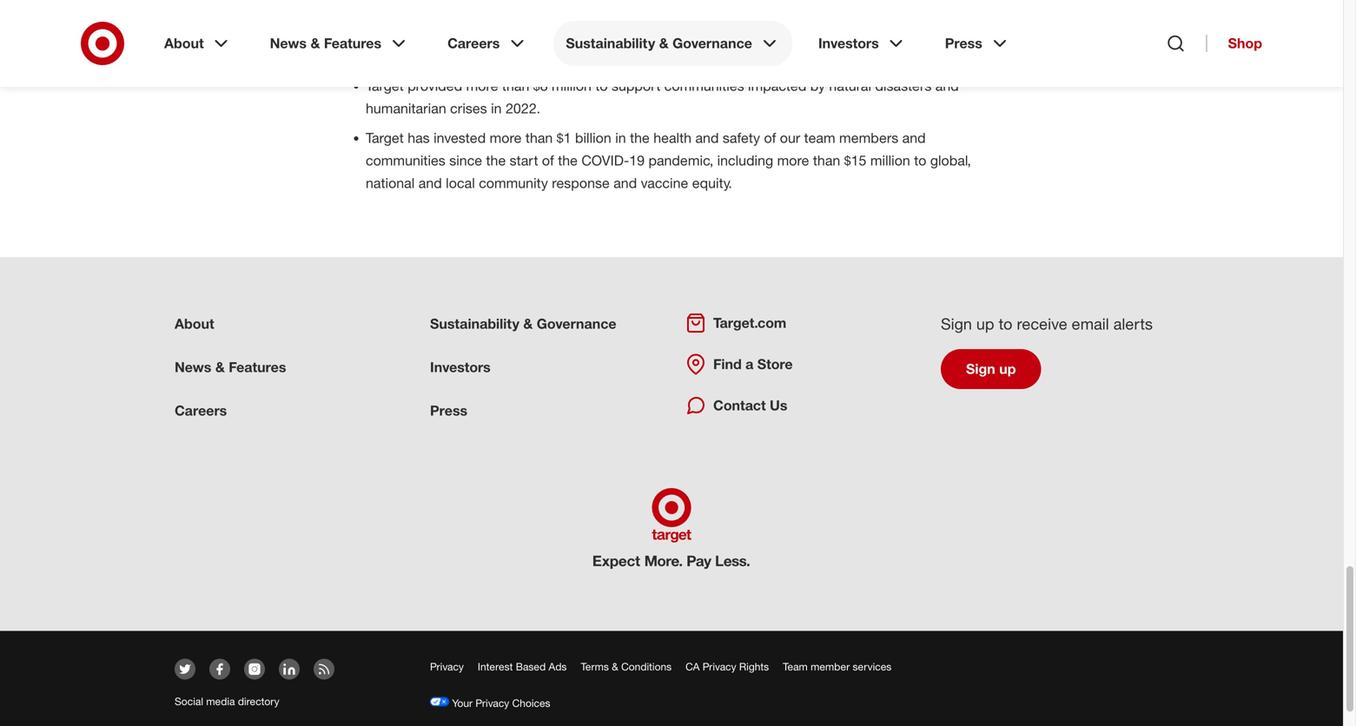 Task type: describe. For each thing, give the bounding box(es) containing it.
investors link for the right the "careers" link
[[807, 21, 919, 66]]

choices
[[513, 697, 551, 710]]

press link for investors 'link' related to the left the "careers" link
[[430, 402, 468, 419]]

to left "know"
[[405, 35, 425, 60]]

know
[[431, 35, 484, 60]]

2 vertical spatial than
[[814, 152, 841, 169]]

members
[[840, 129, 899, 146]]

news & features link for the right the "careers" link
[[258, 21, 422, 66]]

terms & conditions link
[[581, 661, 672, 674]]

shop
[[1229, 35, 1263, 52]]

contact us link
[[686, 395, 788, 416]]

target.com
[[714, 315, 787, 332]]

2 vertical spatial more
[[778, 152, 810, 169]]

1 horizontal spatial the
[[558, 152, 578, 169]]

1 horizontal spatial governance
[[673, 35, 753, 52]]

news & features link for the left the "careers" link
[[175, 359, 286, 376]]

1 vertical spatial more
[[490, 129, 522, 146]]

health
[[654, 129, 692, 146]]

social media directory
[[175, 695, 280, 708]]

about for about link for the left the "careers" link
[[175, 315, 214, 332]]

social
[[175, 695, 203, 708]]

billion
[[575, 129, 612, 146]]

rights
[[740, 661, 769, 674]]

media
[[206, 695, 235, 708]]

and left safety at the top of page
[[696, 129, 719, 146]]

team member services
[[783, 661, 892, 674]]

us
[[770, 397, 788, 414]]

your
[[452, 697, 473, 710]]

$15
[[845, 152, 867, 169]]

0 horizontal spatial careers link
[[175, 402, 227, 419]]

19
[[630, 152, 645, 169]]

national
[[366, 175, 415, 192]]

receive
[[1017, 315, 1068, 333]]

support
[[612, 77, 661, 94]]

1 vertical spatial sustainability & governance
[[430, 315, 617, 332]]

investors link for the left the "careers" link
[[430, 359, 491, 376]]

sign up link
[[941, 349, 1042, 389]]

news & features for the right the "careers" link
[[270, 35, 382, 52]]

by
[[811, 77, 826, 94]]

including
[[718, 152, 774, 169]]

features for the right the "careers" link
[[324, 35, 382, 52]]

0 horizontal spatial privacy
[[430, 661, 464, 674]]

target has invested more than $1 billion in the health and safety of our team members and communities since the start of the covid-19 pandemic, including more than $15 million to global, national and local community response and vaccine equity.
[[366, 129, 972, 192]]

your privacy choices link
[[430, 697, 551, 710]]

news & features for the left the "careers" link
[[175, 359, 286, 376]]

million inside target provided more than $8 million to support communities impacted by natural disasters and humanitarian crises in 2022.
[[552, 77, 592, 94]]

privacy for ca privacy rights
[[703, 661, 737, 674]]

vaccine
[[641, 175, 689, 192]]

up for sign up
[[1000, 361, 1017, 378]]

1 horizontal spatial news
[[270, 35, 307, 52]]

social media directory link
[[175, 695, 280, 708]]

privacy link
[[430, 661, 464, 674]]

email
[[1072, 315, 1110, 333]]

about link for the left the "careers" link
[[175, 315, 214, 332]]

1 fill image from the left
[[178, 663, 192, 677]]

target for target has invested more than $1 billion in the health and safety of our team members and communities since the start of the covid-19 pandemic, including more than $15 million to global, national and local community response and vaccine equity.
[[366, 129, 404, 146]]

equity.
[[693, 175, 733, 192]]

based
[[516, 661, 546, 674]]

1 vertical spatial sustainability & governance link
[[430, 315, 617, 332]]

0 vertical spatial sustainability & governance
[[566, 35, 753, 52]]

million inside the target has invested more than $1 billion in the health and safety of our team members and communities since the start of the covid-19 pandemic, including more than $15 million to global, national and local community response and vaccine equity.
[[871, 152, 911, 169]]

terms & conditions
[[581, 661, 672, 674]]

interest based ads
[[478, 661, 567, 674]]

directory
[[238, 695, 280, 708]]

1 vertical spatial news
[[175, 359, 212, 376]]

investors for investors 'link' for the right the "careers" link
[[819, 35, 879, 52]]

1 vertical spatial than
[[526, 129, 553, 146]]

local
[[446, 175, 475, 192]]

1 horizontal spatial careers link
[[436, 21, 540, 66]]

careers for the right the "careers" link
[[448, 35, 500, 52]]

has
[[408, 129, 430, 146]]

target.com link
[[686, 313, 787, 334]]

target for target provided more than $8 million to support communities impacted by natural disasters and humanitarian crises in 2022.
[[366, 77, 404, 94]]

disasters
[[876, 77, 932, 94]]

start
[[510, 152, 538, 169]]

safety
[[723, 129, 761, 146]]

2 horizontal spatial the
[[630, 129, 650, 146]]



Task type: locate. For each thing, give the bounding box(es) containing it.
in
[[491, 100, 502, 117], [616, 129, 626, 146]]

sign for sign up to receive email alerts
[[941, 315, 973, 333]]

provided
[[408, 77, 463, 94]]

1 horizontal spatial million
[[871, 152, 911, 169]]

ca
[[686, 661, 700, 674]]

1 vertical spatial communities
[[366, 152, 446, 169]]

0 horizontal spatial press
[[430, 402, 468, 419]]

0 horizontal spatial features
[[229, 359, 286, 376]]

covid-
[[582, 152, 630, 169]]

in up covid-
[[616, 129, 626, 146]]

pandemic,
[[649, 152, 714, 169]]

0 horizontal spatial fill image
[[213, 663, 227, 677]]

about
[[164, 35, 204, 52], [175, 315, 214, 332]]

press link for investors 'link' for the right the "careers" link
[[933, 21, 1023, 66]]

communities up health
[[665, 77, 745, 94]]

1 vertical spatial target
[[366, 129, 404, 146]]

governance
[[673, 35, 753, 52], [537, 315, 617, 332]]

contact
[[714, 397, 766, 414]]

0 vertical spatial news & features
[[270, 35, 382, 52]]

0 horizontal spatial sustainability
[[430, 315, 520, 332]]

ca privacy rights link
[[686, 661, 769, 674]]

&
[[311, 35, 320, 52], [660, 35, 669, 52], [524, 315, 533, 332], [215, 359, 225, 376], [612, 661, 619, 674]]

press link
[[933, 21, 1023, 66], [430, 402, 468, 419]]

alerts
[[1114, 315, 1154, 333]]

interest
[[478, 661, 513, 674]]

1 vertical spatial careers link
[[175, 402, 227, 419]]

communities inside the target has invested more than $1 billion in the health and safety of our team members and communities since the start of the covid-19 pandemic, including more than $15 million to global, national and local community response and vaccine equity.
[[366, 152, 446, 169]]

1 horizontal spatial press
[[946, 35, 983, 52]]

0 vertical spatial careers link
[[436, 21, 540, 66]]

sign up
[[967, 361, 1017, 378]]

privacy up the your
[[430, 661, 464, 674]]

find a store
[[714, 356, 793, 373]]

and down 19
[[614, 175, 637, 192]]

1 vertical spatial in
[[616, 129, 626, 146]]

1 vertical spatial sign
[[967, 361, 996, 378]]

0 vertical spatial news & features link
[[258, 21, 422, 66]]

1 vertical spatial news & features
[[175, 359, 286, 376]]

ca privacy rights
[[686, 661, 769, 674]]

2 fill image from the left
[[283, 663, 296, 677]]

1 vertical spatial about
[[175, 315, 214, 332]]

interest based ads link
[[478, 661, 567, 674]]

the left 'start'
[[486, 152, 506, 169]]

sustainability
[[566, 35, 656, 52], [430, 315, 520, 332]]

the
[[630, 129, 650, 146], [486, 152, 506, 169], [558, 152, 578, 169]]

store
[[758, 356, 793, 373]]

team
[[783, 661, 808, 674]]

1 horizontal spatial fill image
[[283, 663, 296, 677]]

$8
[[534, 77, 548, 94]]

0 vertical spatial careers
[[448, 35, 500, 52]]

0 vertical spatial about
[[164, 35, 204, 52]]

to inside target provided more than $8 million to support communities impacted by natural disasters and humanitarian crises in 2022.
[[596, 77, 608, 94]]

0 vertical spatial press link
[[933, 21, 1023, 66]]

0 horizontal spatial investors
[[430, 359, 491, 376]]

team
[[805, 129, 836, 146]]

natural
[[830, 77, 872, 94]]

sign
[[941, 315, 973, 333], [967, 361, 996, 378]]

0 vertical spatial press
[[946, 35, 983, 52]]

1 vertical spatial million
[[871, 152, 911, 169]]

1 vertical spatial investors link
[[430, 359, 491, 376]]

sustainability & governance
[[566, 35, 753, 52], [430, 315, 617, 332]]

more inside target provided more than $8 million to support communities impacted by natural disasters and humanitarian crises in 2022.
[[466, 77, 499, 94]]

0 vertical spatial in
[[491, 100, 502, 117]]

1 vertical spatial up
[[1000, 361, 1017, 378]]

since
[[450, 152, 483, 169]]

than
[[502, 77, 530, 94], [526, 129, 553, 146], [814, 152, 841, 169]]

million down members
[[871, 152, 911, 169]]

find a store link
[[686, 354, 793, 375]]

0 vertical spatial features
[[324, 35, 382, 52]]

0 vertical spatial target
[[366, 77, 404, 94]]

about for the right the "careers" link about link
[[164, 35, 204, 52]]

1 horizontal spatial in
[[616, 129, 626, 146]]

0 horizontal spatial of
[[542, 152, 554, 169]]

0 horizontal spatial news
[[175, 359, 212, 376]]

find
[[714, 356, 742, 373]]

1 horizontal spatial privacy
[[476, 697, 510, 710]]

features for the left the "careers" link
[[229, 359, 286, 376]]

than inside target provided more than $8 million to support communities impacted by natural disasters and humanitarian crises in 2022.
[[502, 77, 530, 94]]

than left $1
[[526, 129, 553, 146]]

1 vertical spatial investors
[[430, 359, 491, 376]]

2022.
[[506, 100, 541, 117]]

1 horizontal spatial press link
[[933, 21, 1023, 66]]

up for sign up to receive email alerts
[[977, 315, 995, 333]]

privacy right ca
[[703, 661, 737, 674]]

team member services link
[[783, 661, 892, 674]]

0 horizontal spatial in
[[491, 100, 502, 117]]

response
[[552, 175, 610, 192]]

services
[[853, 661, 892, 674]]

about link for the right the "careers" link
[[152, 21, 244, 66]]

communities inside target provided more than $8 million to support communities impacted by natural disasters and humanitarian crises in 2022.
[[665, 77, 745, 94]]

than down team
[[814, 152, 841, 169]]

crises
[[450, 100, 487, 117]]

fill image
[[213, 663, 227, 677], [248, 663, 262, 677]]

1 horizontal spatial communities
[[665, 77, 745, 94]]

of right 'start'
[[542, 152, 554, 169]]

1 vertical spatial careers
[[175, 402, 227, 419]]

2 horizontal spatial privacy
[[703, 661, 737, 674]]

up up the sign up
[[977, 315, 995, 333]]

1 vertical spatial governance
[[537, 315, 617, 332]]

0 horizontal spatial fill image
[[178, 663, 192, 677]]

about link
[[152, 21, 244, 66], [175, 315, 214, 332]]

1 horizontal spatial sustainability
[[566, 35, 656, 52]]

of left our
[[765, 129, 777, 146]]

target inside the target has invested more than $1 billion in the health and safety of our team members and communities since the start of the covid-19 pandemic, including more than $15 million to global, national and local community response and vaccine equity.
[[366, 129, 404, 146]]

1 horizontal spatial up
[[1000, 361, 1017, 378]]

$1
[[557, 129, 572, 146]]

careers for the left the "careers" link
[[175, 402, 227, 419]]

0 vertical spatial sign
[[941, 315, 973, 333]]

0 vertical spatial about link
[[152, 21, 244, 66]]

careers
[[448, 35, 500, 52], [175, 402, 227, 419]]

than up 2022.
[[502, 77, 530, 94]]

1 horizontal spatial careers
[[448, 35, 500, 52]]

0 vertical spatial news
[[270, 35, 307, 52]]

terms
[[581, 661, 609, 674]]

features
[[324, 35, 382, 52], [229, 359, 286, 376]]

in inside the target has invested more than $1 billion in the health and safety of our team members and communities since the start of the covid-19 pandemic, including more than $15 million to global, national and local community response and vaccine equity.
[[616, 129, 626, 146]]

target. expect more. pay less. image
[[594, 488, 750, 569]]

0 vertical spatial investors link
[[807, 21, 919, 66]]

0 vertical spatial governance
[[673, 35, 753, 52]]

1 vertical spatial about link
[[175, 315, 214, 332]]

press
[[946, 35, 983, 52], [430, 402, 468, 419]]

0 vertical spatial of
[[765, 129, 777, 146]]

impacted
[[748, 77, 807, 94]]

and right members
[[903, 129, 926, 146]]

0 horizontal spatial investors link
[[430, 359, 491, 376]]

0 horizontal spatial governance
[[537, 315, 617, 332]]

2 fill image from the left
[[248, 663, 262, 677]]

1 horizontal spatial investors
[[819, 35, 879, 52]]

news & features
[[270, 35, 382, 52], [175, 359, 286, 376]]

0 horizontal spatial careers
[[175, 402, 227, 419]]

to
[[405, 35, 425, 60], [596, 77, 608, 94], [915, 152, 927, 169], [999, 315, 1013, 333]]

shop link
[[1207, 35, 1263, 52]]

0 vertical spatial communities
[[665, 77, 745, 94]]

sustainability & governance link
[[554, 21, 793, 66], [430, 315, 617, 332]]

more up 'crises'
[[466, 77, 499, 94]]

your privacy choices
[[449, 697, 551, 710]]

up down 'sign up to receive email alerts'
[[1000, 361, 1017, 378]]

and right disasters
[[936, 77, 959, 94]]

fill image
[[178, 663, 192, 677], [283, 663, 296, 677]]

investors inside 'link'
[[819, 35, 879, 52]]

a
[[746, 356, 754, 373]]

the down $1
[[558, 152, 578, 169]]

and
[[936, 77, 959, 94], [696, 129, 719, 146], [903, 129, 926, 146], [419, 175, 442, 192], [614, 175, 637, 192]]

0 horizontal spatial the
[[486, 152, 506, 169]]

sign for sign up
[[967, 361, 996, 378]]

1 vertical spatial sustainability
[[430, 315, 520, 332]]

to left support
[[596, 77, 608, 94]]

investors for investors 'link' related to the left the "careers" link
[[430, 359, 491, 376]]

million
[[552, 77, 592, 94], [871, 152, 911, 169]]

and inside target provided more than $8 million to support communities impacted by natural disasters and humanitarian crises in 2022.
[[936, 77, 959, 94]]

the up 19
[[630, 129, 650, 146]]

0 horizontal spatial communities
[[366, 152, 446, 169]]

good to know
[[345, 35, 484, 60]]

1 vertical spatial news & features link
[[175, 359, 286, 376]]

in left 2022.
[[491, 100, 502, 117]]

1 fill image from the left
[[213, 663, 227, 677]]

sign down 'sign up to receive email alerts'
[[967, 361, 996, 378]]

1 vertical spatial of
[[542, 152, 554, 169]]

0 vertical spatial up
[[977, 315, 995, 333]]

up
[[977, 315, 995, 333], [1000, 361, 1017, 378]]

invested
[[434, 129, 486, 146]]

1 horizontal spatial investors link
[[807, 21, 919, 66]]

1 target from the top
[[366, 77, 404, 94]]

careers link
[[436, 21, 540, 66], [175, 402, 227, 419]]

and left local
[[419, 175, 442, 192]]

0 vertical spatial sustainability
[[566, 35, 656, 52]]

community
[[479, 175, 548, 192]]

communities
[[665, 77, 745, 94], [366, 152, 446, 169]]

to left global,
[[915, 152, 927, 169]]

2 target from the top
[[366, 129, 404, 146]]

our
[[780, 129, 801, 146]]

privacy right the your
[[476, 697, 510, 710]]

target
[[366, 77, 404, 94], [366, 129, 404, 146]]

more
[[466, 77, 499, 94], [490, 129, 522, 146], [778, 152, 810, 169]]

to left "receive"
[[999, 315, 1013, 333]]

0 horizontal spatial million
[[552, 77, 592, 94]]

0 vertical spatial investors
[[819, 35, 879, 52]]

1 vertical spatial press link
[[430, 402, 468, 419]]

contact us
[[714, 397, 788, 414]]

target inside target provided more than $8 million to support communities impacted by natural disasters and humanitarian crises in 2022.
[[366, 77, 404, 94]]

fill image up media
[[213, 663, 227, 677]]

0 vertical spatial more
[[466, 77, 499, 94]]

ads
[[549, 661, 567, 674]]

investors link
[[807, 21, 919, 66], [430, 359, 491, 376]]

0 vertical spatial than
[[502, 77, 530, 94]]

0 horizontal spatial press link
[[430, 402, 468, 419]]

sign up to receive email alerts
[[941, 315, 1154, 333]]

target up humanitarian
[[366, 77, 404, 94]]

0 vertical spatial sustainability & governance link
[[554, 21, 793, 66]]

investors
[[819, 35, 879, 52], [430, 359, 491, 376]]

humanitarian
[[366, 100, 447, 117]]

million right $8
[[552, 77, 592, 94]]

member
[[811, 661, 850, 674]]

global,
[[931, 152, 972, 169]]

more down our
[[778, 152, 810, 169]]

1 vertical spatial press
[[430, 402, 468, 419]]

1 horizontal spatial features
[[324, 35, 382, 52]]

0 horizontal spatial up
[[977, 315, 995, 333]]

1 horizontal spatial fill image
[[248, 663, 262, 677]]

in inside target provided more than $8 million to support communities impacted by natural disasters and humanitarian crises in 2022.
[[491, 100, 502, 117]]

privacy for your privacy choices
[[476, 697, 510, 710]]

target provided more than $8 million to support communities impacted by natural disasters and humanitarian crises in 2022.
[[366, 77, 959, 117]]

1 horizontal spatial of
[[765, 129, 777, 146]]

fill image up directory
[[248, 663, 262, 677]]

good
[[345, 35, 399, 60]]

to inside the target has invested more than $1 billion in the health and safety of our team members and communities since the start of the covid-19 pandemic, including more than $15 million to global, national and local community response and vaccine equity.
[[915, 152, 927, 169]]

0 vertical spatial million
[[552, 77, 592, 94]]

news & features link
[[258, 21, 422, 66], [175, 359, 286, 376]]

sign up the sign up
[[941, 315, 973, 333]]

conditions
[[622, 661, 672, 674]]

1 vertical spatial features
[[229, 359, 286, 376]]

more up 'start'
[[490, 129, 522, 146]]

target left "has"
[[366, 129, 404, 146]]

communities down "has"
[[366, 152, 446, 169]]



Task type: vqa. For each thing, say whether or not it's contained in the screenshot.
'start'
yes



